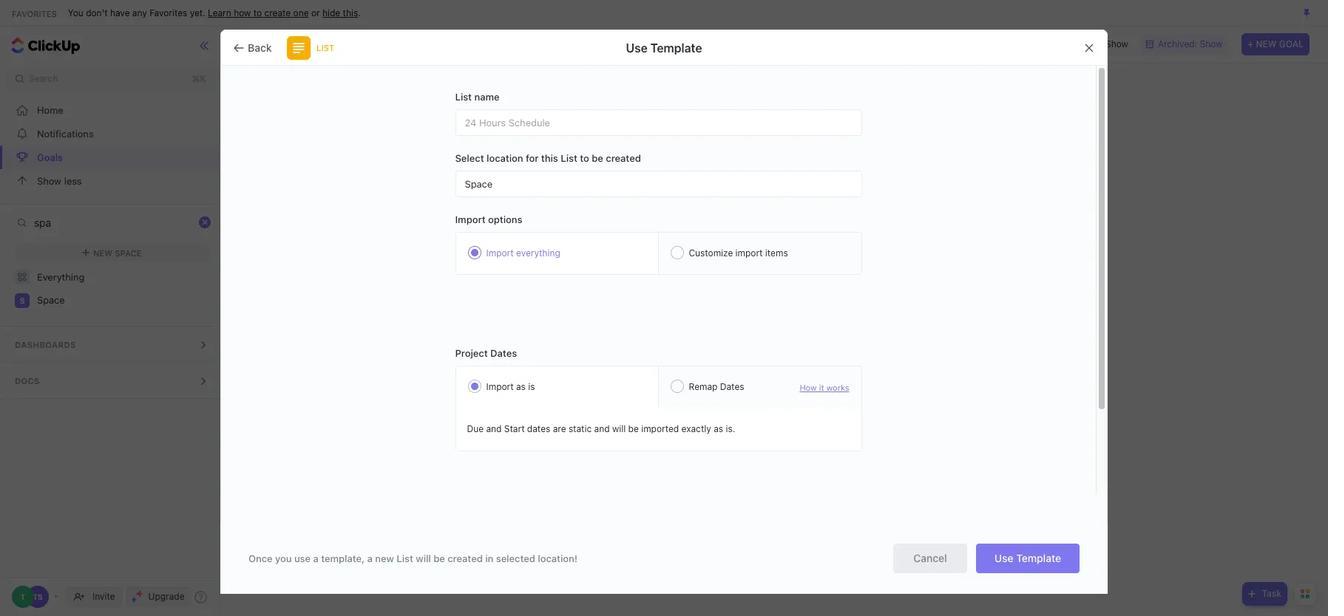 Task type: describe. For each thing, give the bounding box(es) containing it.
home
[[37, 104, 63, 116]]

+ new goal
[[1248, 38, 1304, 50]]

upgrade link
[[125, 587, 190, 608]]

one
[[293, 7, 309, 18]]

location!
[[538, 553, 578, 565]]

0 vertical spatial to
[[254, 7, 262, 18]]

24 Hours Schedule  text field
[[455, 109, 862, 136]]

back button
[[227, 36, 281, 60]]

invite
[[92, 592, 115, 603]]

space button
[[455, 171, 862, 198]]

clear search image
[[200, 217, 211, 228]]

your
[[551, 416, 578, 431]]

1 a from the left
[[313, 553, 319, 565]]

due and start dates are static and will be imported exactly as is.
[[467, 424, 736, 435]]

0 horizontal spatial will
[[416, 553, 431, 565]]

goals inside sidebar navigation
[[37, 151, 63, 163]]

goals right your
[[581, 416, 614, 431]]

1 vertical spatial this
[[541, 152, 558, 164]]

name
[[475, 91, 500, 103]]

how
[[800, 383, 817, 392]]

list down hide
[[317, 43, 334, 53]]

new space
[[93, 248, 141, 258]]

0 vertical spatial in
[[639, 416, 650, 431]]

space for space link
[[37, 295, 65, 306]]

goal
[[1280, 38, 1304, 50]]

task
[[1262, 589, 1282, 600]]

use
[[294, 553, 311, 565]]

dashboards
[[15, 340, 76, 350]]

location
[[487, 152, 523, 164]]

cancel
[[914, 553, 947, 565]]

less
[[64, 175, 82, 187]]

goals link
[[0, 146, 224, 169]]

⌘k
[[192, 73, 206, 84]]

yet.
[[190, 7, 205, 18]]

space link
[[37, 289, 210, 313]]

or
[[311, 7, 320, 18]]

1 and from the left
[[486, 424, 502, 435]]

2 a from the left
[[367, 553, 373, 565]]

your goals are in folders above. you can also create goals outside of folders.
[[551, 416, 998, 431]]

2 and from the left
[[594, 424, 610, 435]]

sidebar navigation
[[0, 27, 224, 617]]

2 horizontal spatial be
[[629, 424, 639, 435]]

outside
[[892, 416, 936, 431]]

any
[[132, 7, 147, 18]]

1 vertical spatial use template
[[995, 553, 1062, 565]]

0 horizontal spatial created
[[448, 553, 483, 565]]

exactly
[[682, 424, 712, 435]]

import for import everything
[[486, 248, 514, 259]]

docs
[[15, 377, 40, 386]]

for
[[526, 152, 539, 164]]

notifications
[[37, 128, 94, 139]]

works
[[827, 383, 850, 392]]

show for folders: show
[[1106, 38, 1129, 50]]

list right for
[[561, 152, 578, 164]]

also
[[789, 416, 812, 431]]

1 vertical spatial use
[[995, 553, 1014, 565]]

start
[[504, 424, 525, 435]]

it
[[819, 383, 825, 392]]

1 horizontal spatial favorites
[[150, 7, 187, 18]]

can
[[764, 416, 785, 431]]

archived: show
[[1158, 38, 1223, 50]]

show inside sidebar navigation
[[37, 175, 61, 187]]

select location for this list to be created
[[455, 152, 641, 164]]

0 vertical spatial template
[[651, 41, 702, 54]]

1 horizontal spatial are
[[618, 416, 636, 431]]

Filter Lists, Docs, & Folders text field
[[34, 212, 196, 234]]

how
[[234, 7, 251, 18]]

1 vertical spatial space
[[115, 248, 141, 258]]

hide this link
[[323, 7, 358, 18]]

folders:
[[1070, 38, 1104, 50]]

folders
[[653, 416, 693, 431]]

goals down learn how to create one link
[[235, 36, 270, 52]]

1 horizontal spatial as
[[714, 424, 724, 435]]

everything
[[516, 248, 561, 259]]

how it works link
[[800, 383, 850, 392]]

remap
[[689, 382, 718, 393]]

show less
[[37, 175, 82, 187]]

of
[[939, 416, 951, 431]]

0 vertical spatial use
[[626, 41, 648, 54]]

hide
[[323, 7, 340, 18]]

you don't have any favorites yet. learn how to create one or hide this .
[[68, 7, 361, 18]]

select
[[455, 152, 484, 164]]

you
[[275, 553, 292, 565]]

folders: show
[[1070, 38, 1129, 50]]

+
[[1248, 38, 1254, 50]]

0 horizontal spatial are
[[553, 424, 566, 435]]

archived:
[[1158, 38, 1198, 50]]

search
[[29, 73, 58, 84]]



Task type: vqa. For each thing, say whether or not it's contained in the screenshot.
TREE inside the Sidebar navigation
no



Task type: locate. For each thing, give the bounding box(es) containing it.
above.
[[696, 416, 735, 431]]

everything link
[[0, 266, 224, 289]]

dates
[[527, 424, 551, 435]]

1 vertical spatial created
[[448, 553, 483, 565]]

0 vertical spatial dates
[[491, 348, 517, 360]]

you left don't
[[68, 7, 83, 18]]

will right static
[[612, 424, 626, 435]]

0 horizontal spatial template
[[651, 41, 702, 54]]

2 vertical spatial import
[[486, 382, 514, 393]]

is
[[528, 382, 535, 393]]

this right hide
[[343, 7, 358, 18]]

0 horizontal spatial favorites
[[12, 9, 57, 18]]

as left is
[[516, 382, 526, 393]]

will
[[612, 424, 626, 435], [416, 553, 431, 565]]

upgrade
[[148, 592, 185, 603]]

new
[[1256, 38, 1277, 50], [93, 248, 113, 258]]

1 horizontal spatial dates
[[720, 382, 745, 393]]

to right for
[[580, 152, 589, 164]]

1 horizontal spatial this
[[541, 152, 558, 164]]

space for "space" dropdown button
[[465, 178, 493, 190]]

due
[[467, 424, 484, 435]]

create right also
[[816, 416, 853, 431]]

use template
[[626, 41, 702, 54], [995, 553, 1062, 565]]

show right archived: on the top
[[1200, 38, 1223, 50]]

1 horizontal spatial new
[[1256, 38, 1277, 50]]

and
[[486, 424, 502, 435], [594, 424, 610, 435]]

0 horizontal spatial as
[[516, 382, 526, 393]]

show
[[1106, 38, 1129, 50], [1200, 38, 1223, 50], [37, 175, 61, 187]]

2 horizontal spatial space
[[465, 178, 493, 190]]

as left is.
[[714, 424, 724, 435]]

is.
[[726, 424, 736, 435]]

0 horizontal spatial be
[[434, 553, 445, 565]]

0 vertical spatial import
[[455, 214, 486, 226]]

created up "space" dropdown button
[[606, 152, 641, 164]]

1 horizontal spatial to
[[580, 152, 589, 164]]

and right static
[[594, 424, 610, 435]]

are
[[618, 416, 636, 431], [553, 424, 566, 435]]

created
[[606, 152, 641, 164], [448, 553, 483, 565]]

1 vertical spatial import
[[486, 248, 514, 259]]

import left options
[[455, 214, 486, 226]]

in
[[639, 416, 650, 431], [485, 553, 494, 565]]

in left folders
[[639, 416, 650, 431]]

back
[[248, 41, 272, 54]]

create
[[264, 7, 291, 18], [816, 416, 853, 431]]

0 horizontal spatial you
[[68, 7, 83, 18]]

import for import options
[[455, 214, 486, 226]]

favorites left don't
[[12, 9, 57, 18]]

project dates
[[455, 348, 517, 360]]

imported
[[642, 424, 679, 435]]

to right how
[[254, 7, 262, 18]]

goals up show less
[[37, 151, 63, 163]]

create for also
[[816, 416, 853, 431]]

0 horizontal spatial and
[[486, 424, 502, 435]]

this
[[343, 7, 358, 18], [541, 152, 558, 164]]

new up everything link
[[93, 248, 113, 258]]

1 horizontal spatial show
[[1106, 38, 1129, 50]]

0 horizontal spatial this
[[343, 7, 358, 18]]

0 horizontal spatial to
[[254, 7, 262, 18]]

space down select
[[465, 178, 493, 190]]

.
[[358, 7, 361, 18]]

0 vertical spatial you
[[68, 7, 83, 18]]

1 vertical spatial be
[[629, 424, 639, 435]]

1 horizontal spatial and
[[594, 424, 610, 435]]

space inside dropdown button
[[465, 178, 493, 190]]

new inside sidebar navigation
[[93, 248, 113, 258]]

a
[[313, 553, 319, 565], [367, 553, 373, 565]]

this right for
[[541, 152, 558, 164]]

home link
[[0, 98, 224, 122]]

0 vertical spatial space
[[465, 178, 493, 190]]

notifications link
[[0, 122, 224, 146]]

favorites right any
[[150, 7, 187, 18]]

create for to
[[264, 7, 291, 18]]

you
[[68, 7, 83, 18], [739, 416, 761, 431]]

1 horizontal spatial will
[[612, 424, 626, 435]]

selected
[[496, 553, 536, 565]]

list right new
[[397, 553, 413, 565]]

1 vertical spatial to
[[580, 152, 589, 164]]

remap dates
[[689, 382, 745, 393]]

1 horizontal spatial be
[[592, 152, 604, 164]]

import left is
[[486, 382, 514, 393]]

1 vertical spatial you
[[739, 416, 761, 431]]

to
[[254, 7, 262, 18], [580, 152, 589, 164]]

goals left outside
[[856, 416, 889, 431]]

0 vertical spatial new
[[1256, 38, 1277, 50]]

2 vertical spatial be
[[434, 553, 445, 565]]

be left "imported"
[[629, 424, 639, 435]]

2 vertical spatial space
[[37, 295, 65, 306]]

0 horizontal spatial dates
[[491, 348, 517, 360]]

0 vertical spatial created
[[606, 152, 641, 164]]

space
[[465, 178, 493, 190], [115, 248, 141, 258], [37, 295, 65, 306]]

learn
[[208, 7, 231, 18]]

space up everything link
[[115, 248, 141, 258]]

1 vertical spatial will
[[416, 553, 431, 565]]

1 horizontal spatial a
[[367, 553, 373, 565]]

0 horizontal spatial space
[[37, 295, 65, 306]]

project
[[455, 348, 488, 360]]

new
[[375, 553, 394, 565]]

1 horizontal spatial create
[[816, 416, 853, 431]]

1 horizontal spatial you
[[739, 416, 761, 431]]

are left "imported"
[[618, 416, 636, 431]]

1 horizontal spatial use
[[995, 553, 1014, 565]]

0 horizontal spatial show
[[37, 175, 61, 187]]

2 horizontal spatial show
[[1200, 38, 1223, 50]]

favorites
[[150, 7, 187, 18], [12, 9, 57, 18]]

import for import as is
[[486, 382, 514, 393]]

are left static
[[553, 424, 566, 435]]

don't
[[86, 7, 108, 18]]

dates for remap dates
[[720, 382, 745, 393]]

0 vertical spatial create
[[264, 7, 291, 18]]

once
[[249, 553, 273, 565]]

0 horizontal spatial use template
[[626, 41, 702, 54]]

a right use
[[313, 553, 319, 565]]

be right new
[[434, 553, 445, 565]]

1 horizontal spatial space
[[115, 248, 141, 258]]

and right due
[[486, 424, 502, 435]]

show for archived: show
[[1200, 38, 1223, 50]]

created left selected
[[448, 553, 483, 565]]

0 vertical spatial this
[[343, 7, 358, 18]]

import
[[455, 214, 486, 226], [486, 248, 514, 259], [486, 382, 514, 393]]

goals
[[235, 36, 270, 52], [37, 151, 63, 163], [581, 416, 614, 431], [856, 416, 889, 431]]

import as is
[[486, 382, 535, 393]]

folders.
[[954, 416, 998, 431]]

0 horizontal spatial in
[[485, 553, 494, 565]]

0 vertical spatial use template
[[626, 41, 702, 54]]

1 vertical spatial create
[[816, 416, 853, 431]]

template
[[651, 41, 702, 54], [1017, 553, 1062, 565]]

import options
[[455, 214, 523, 226]]

import everything
[[486, 248, 561, 259]]

once you use a template, a new list will be created in selected location!
[[249, 553, 578, 565]]

create left one
[[264, 7, 291, 18]]

list left 'name' on the left top of page
[[455, 91, 472, 103]]

dates right project
[[491, 348, 517, 360]]

1 horizontal spatial template
[[1017, 553, 1062, 565]]

learn how to create one link
[[208, 7, 309, 18]]

will right new
[[416, 553, 431, 565]]

options
[[488, 214, 523, 226]]

be right for
[[592, 152, 604, 164]]

1 horizontal spatial created
[[606, 152, 641, 164]]

in left selected
[[485, 553, 494, 565]]

0 horizontal spatial new
[[93, 248, 113, 258]]

everything
[[37, 271, 85, 283]]

1 vertical spatial template
[[1017, 553, 1062, 565]]

list name
[[455, 91, 500, 103]]

0 horizontal spatial create
[[264, 7, 291, 18]]

template,
[[321, 553, 365, 565]]

have
[[110, 7, 130, 18]]

0 vertical spatial will
[[612, 424, 626, 435]]

1 vertical spatial new
[[93, 248, 113, 258]]

static
[[569, 424, 592, 435]]

customize
[[689, 248, 733, 259]]

1 horizontal spatial use template
[[995, 553, 1062, 565]]

1 vertical spatial in
[[485, 553, 494, 565]]

new right +
[[1256, 38, 1277, 50]]

dates for project dates
[[491, 348, 517, 360]]

1 horizontal spatial in
[[639, 416, 650, 431]]

import
[[736, 248, 763, 259]]

0 horizontal spatial use
[[626, 41, 648, 54]]

use
[[626, 41, 648, 54], [995, 553, 1014, 565]]

how it works
[[800, 383, 850, 392]]

dates
[[491, 348, 517, 360], [720, 382, 745, 393]]

show left less
[[37, 175, 61, 187]]

1 vertical spatial dates
[[720, 382, 745, 393]]

items
[[766, 248, 788, 259]]

0 horizontal spatial a
[[313, 553, 319, 565]]

dates right remap
[[720, 382, 745, 393]]

customize import items
[[689, 248, 788, 259]]

space down everything
[[37, 295, 65, 306]]

0 vertical spatial be
[[592, 152, 604, 164]]

1 vertical spatial as
[[714, 424, 724, 435]]

import down options
[[486, 248, 514, 259]]

0 vertical spatial as
[[516, 382, 526, 393]]

a left new
[[367, 553, 373, 565]]

you right is.
[[739, 416, 761, 431]]

show right folders:
[[1106, 38, 1129, 50]]



